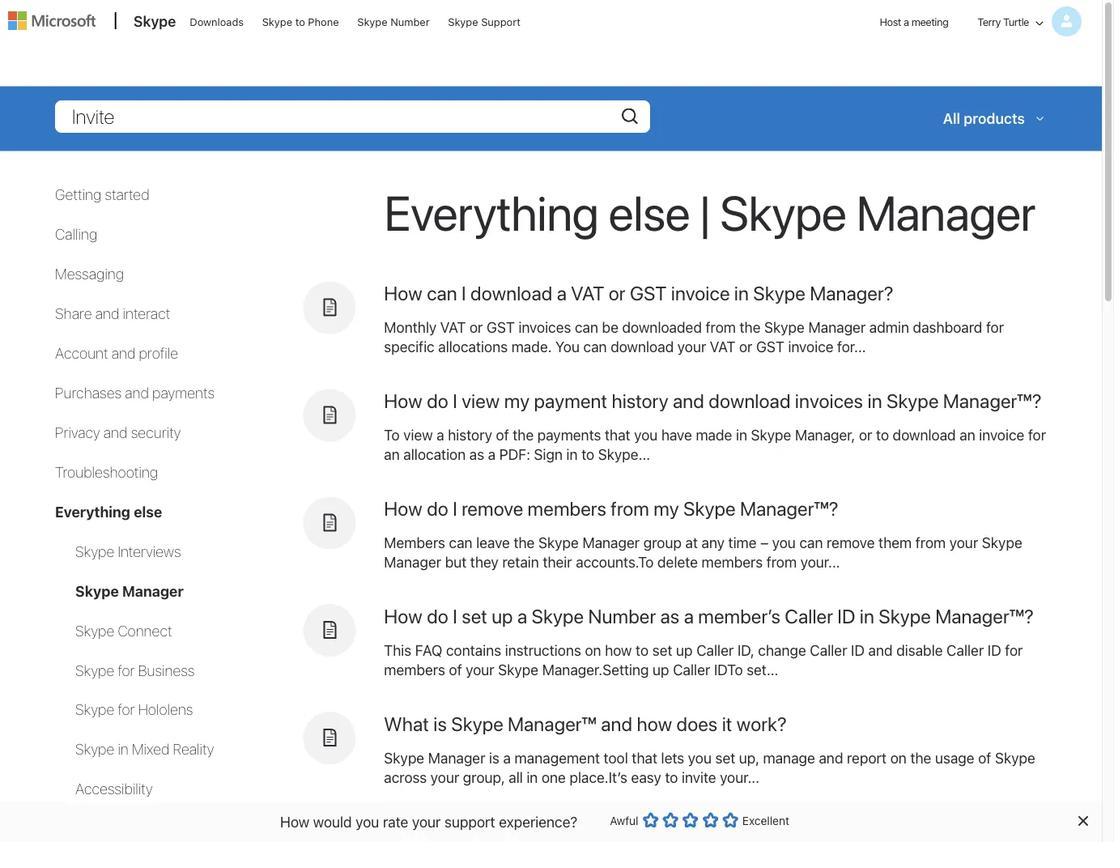 Task type: describe. For each thing, give the bounding box(es) containing it.
turtle
[[1003, 15, 1029, 28]]

skype to phone
[[262, 15, 339, 28]]

work?
[[737, 712, 787, 735]]

or up the be
[[609, 282, 626, 305]]

for inside this faq contains instructions on how to set up caller id, change caller id and disable caller id for members of your skype manager.setting up caller idto set...
[[1005, 642, 1023, 659]]

invoice inside the monthly vat or gst invoices can be downloaded from the skype manager admin dashboard for specific allocations made. you can download your vat or gst invoice for...
[[788, 338, 834, 355]]

report
[[847, 749, 887, 767]]

from inside the monthly vat or gst invoices can be downloaded from the skype manager admin dashboard for specific allocations made. you can download your vat or gst invoice for...
[[706, 319, 736, 336]]

members inside members can leave the skype manager group at any time – you can remove them from your skype manager but they retain their accounts.to delete members from your...
[[702, 553, 763, 571]]

terry
[[978, 15, 1001, 28]]

caller up change
[[785, 605, 833, 627]]

calling link
[[55, 225, 97, 243]]

monthly vat or gst invoices can be downloaded from the skype manager admin dashboard for specific allocations made. you can download your vat or gst invoice for...
[[384, 319, 1004, 355]]

but
[[445, 553, 467, 571]]

you inside members can leave the skype manager group at any time – you can remove them from your skype manager but they retain their accounts.to delete members from your...
[[772, 534, 796, 551]]

allocations
[[438, 338, 508, 355]]

it
[[722, 712, 732, 735]]

awful
[[610, 814, 639, 827]]

else for everything else | skype manager
[[609, 184, 690, 241]]

1 horizontal spatial history
[[612, 389, 669, 412]]

interviews
[[118, 543, 181, 560]]

manager?
[[810, 282, 894, 305]]

0 horizontal spatial gst
[[487, 319, 515, 336]]

made.
[[512, 338, 552, 355]]

of inside to view a history of the payments that you have made in skype manager, or to download an invoice for an allocation as a pdf: sign in to skype...
[[496, 426, 509, 444]]

do for remove
[[427, 497, 449, 520]]

at
[[686, 534, 698, 551]]

view inside to view a history of the payments that you have made in skype manager, or to download an invoice for an allocation as a pdf: sign in to skype...
[[403, 426, 433, 444]]

members inside this faq contains instructions on how to set up caller id, change caller id and disable caller id for members of your skype manager.setting up caller idto set...
[[384, 661, 445, 678]]

dashboard
[[913, 319, 983, 336]]

group,
[[463, 769, 505, 786]]

skype support
[[448, 15, 521, 28]]

your right rate
[[412, 813, 441, 831]]

terry turtle link
[[970, 1, 1090, 46]]

and left profile
[[112, 344, 136, 362]]

of inside this faq contains instructions on how to set up caller id, change caller id and disable caller id for members of your skype manager.setting up caller idto set...
[[449, 661, 462, 678]]

purchases
[[55, 384, 122, 401]]

skype for hololens link
[[75, 701, 193, 719]]

time
[[729, 534, 757, 551]]

payments inside to view a history of the payments that you have made in skype manager, or to download an invoice for an allocation as a pdf: sign in to skype...
[[538, 426, 601, 444]]

faq
[[415, 642, 443, 659]]

5 option from the left
[[722, 812, 738, 828]]

everything else link
[[55, 503, 162, 520]]

how do i view my payment history and download invoices in skype manager™? link
[[384, 389, 1042, 412]]

they
[[470, 553, 499, 571]]

messaging
[[55, 265, 124, 283]]

can left the be
[[575, 319, 599, 336]]

1 vertical spatial up
[[676, 642, 693, 659]]

everything for everything else | skype manager
[[384, 184, 599, 241]]

that inside to view a history of the payments that you have made in skype manager, or to download an invoice for an allocation as a pdf: sign in to skype...
[[605, 426, 631, 444]]

from up "group"
[[611, 497, 649, 520]]

tab list containing skype interviews
[[55, 542, 287, 839]]

avatar image
[[1052, 6, 1082, 36]]

invoices inside the monthly vat or gst invoices can be downloaded from the skype manager admin dashboard for specific allocations made. you can download your vat or gst invoice for...
[[519, 319, 571, 336]]

2 vertical spatial gst
[[756, 338, 785, 355]]

id,
[[738, 642, 755, 659]]

0 vertical spatial set
[[462, 605, 487, 627]]

2 option from the left
[[663, 812, 679, 828]]

manager inside the monthly vat or gst invoices can be downloaded from the skype manager admin dashboard for specific allocations made. you can download your vat or gst invoice for...
[[809, 319, 866, 336]]

lets
[[661, 749, 685, 767]]

downloads
[[190, 15, 244, 28]]

the inside skype manager is a management tool that lets you set up, manage and report on the usage of skype across your group, all in one place.it's easy to invite your...
[[911, 749, 932, 767]]

to inside this faq contains instructions on how to set up caller id, change caller id and disable caller id for members of your skype manager.setting up caller idto set...
[[636, 642, 649, 659]]

0 vertical spatial an
[[960, 426, 976, 444]]

everything for everything else
[[55, 503, 130, 520]]

privacy
[[55, 424, 100, 441]]

can up monthly
[[427, 282, 457, 305]]

purchases and payments link
[[55, 384, 215, 401]]

1 horizontal spatial up
[[653, 661, 669, 678]]

your... inside skype manager is a management tool that lets you set up, manage and report on the usage of skype across your group, all in one place.it's easy to invite your...
[[720, 769, 760, 786]]

1 horizontal spatial my
[[654, 497, 679, 520]]

group
[[644, 534, 682, 551]]

to left skype...
[[582, 446, 595, 463]]

and right share
[[95, 305, 119, 322]]

can down the be
[[584, 338, 607, 355]]

1 horizontal spatial gst
[[630, 282, 667, 305]]

manager inside tab list
[[122, 582, 184, 600]]

leave
[[476, 534, 510, 551]]

skype inside to view a history of the payments that you have made in skype manager, or to download an invoice for an allocation as a pdf: sign in to skype...
[[751, 426, 792, 444]]

connect
[[118, 622, 172, 639]]

i for set
[[453, 605, 457, 627]]

contains
[[446, 642, 501, 659]]

2 vertical spatial manager™?
[[936, 605, 1034, 627]]

you inside to view a history of the payments that you have made in skype manager, or to download an invoice for an allocation as a pdf: sign in to skype...
[[634, 426, 658, 444]]

how for and
[[637, 712, 672, 735]]

set inside skype manager is a management tool that lets you set up, manage and report on the usage of skype across your group, all in one place.it's easy to invite your...
[[715, 749, 736, 767]]

caller right disable on the right bottom of page
[[947, 642, 984, 659]]

to
[[384, 426, 400, 444]]

1 horizontal spatial members
[[528, 497, 607, 520]]

skype in mixed reality
[[75, 741, 214, 758]]

set...
[[747, 661, 779, 678]]

interact
[[123, 305, 170, 322]]

skype...
[[598, 446, 650, 463]]

what
[[384, 712, 429, 735]]

of inside skype manager is a management tool that lets you set up, manage and report on the usage of skype across your group, all in one place.it's easy to invite your...
[[978, 749, 992, 767]]

calling
[[55, 225, 97, 243]]

all
[[509, 769, 523, 786]]

1 horizontal spatial vat
[[571, 282, 604, 305]]

invite
[[682, 769, 716, 786]]

in inside skype manager is a management tool that lets you set up, manage and report on the usage of skype across your group, all in one place.it's easy to invite your...
[[527, 769, 538, 786]]

that inside skype manager is a management tool that lets you set up, manage and report on the usage of skype across your group, all in one place.it's easy to invite your...
[[632, 749, 658, 767]]

getting started link
[[55, 186, 150, 203]]

share and interact
[[55, 305, 170, 322]]

your inside members can leave the skype manager group at any time – you can remove them from your skype manager but they retain their accounts.to delete members from your...
[[950, 534, 978, 551]]

how would you rate your support experience?
[[280, 813, 578, 831]]

the inside members can leave the skype manager group at any time – you can remove them from your skype manager but they retain their accounts.to delete members from your...
[[514, 534, 535, 551]]

reality
[[173, 741, 214, 758]]

privacy and security
[[55, 424, 181, 441]]

to left phone
[[295, 15, 305, 28]]

phone
[[308, 15, 339, 28]]

0 horizontal spatial invoice
[[671, 282, 730, 305]]

your... inside members can leave the skype manager group at any time – you can remove them from your skype manager but they retain their accounts.to delete members from your...
[[801, 553, 840, 571]]

is inside skype manager is a management tool that lets you set up, manage and report on the usage of skype across your group, all in one place.it's easy to invite your...
[[489, 749, 500, 767]]

on inside skype manager is a management tool that lets you set up, manage and report on the usage of skype across your group, all in one place.it's easy to invite your...
[[891, 749, 907, 767]]

everything else | skype manager
[[384, 184, 1036, 241]]

to inside skype manager is a management tool that lets you set up, manage and report on the usage of skype across your group, all in one place.it's easy to invite your...
[[665, 769, 678, 786]]

invoice inside to view a history of the payments that you have made in skype manager, or to download an invoice for an allocation as a pdf: sign in to skype...
[[979, 426, 1025, 444]]

how for how do i remove members from my skype manager™?
[[384, 497, 423, 520]]

does
[[677, 712, 718, 735]]

0 horizontal spatial remove
[[462, 497, 523, 520]]

do for view
[[427, 389, 449, 412]]

skype interviews link
[[75, 543, 181, 560]]

on inside this faq contains instructions on how to set up caller id, change caller id and disable caller id for members of your skype manager.setting up caller idto set...
[[585, 642, 601, 659]]

tool
[[604, 749, 628, 767]]

account and profile link
[[55, 344, 178, 362]]

skype inside the monthly vat or gst invoices can be downloaded from the skype manager admin dashboard for specific allocations made. you can download your vat or gst invoice for...
[[765, 319, 805, 336]]

this
[[384, 642, 412, 659]]

a left pdf:
[[488, 446, 496, 463]]

payment
[[534, 389, 607, 412]]

|
[[700, 184, 710, 241]]

for inside the monthly vat or gst invoices can be downloaded from the skype manager admin dashboard for specific allocations made. you can download your vat or gst invoice for...
[[986, 319, 1004, 336]]

from down –
[[767, 553, 797, 571]]

and up security
[[125, 384, 149, 401]]

your inside skype manager is a management tool that lets you set up, manage and report on the usage of skype across your group, all in one place.it's easy to invite your...
[[431, 769, 459, 786]]

their
[[543, 553, 572, 571]]

getting
[[55, 186, 102, 203]]

caller left idto
[[673, 661, 710, 678]]

member's
[[698, 605, 781, 627]]

to view a history of the payments that you have made in skype manager, or to download an invoice for an allocation as a pdf: sign in to skype...
[[384, 426, 1046, 463]]

you
[[556, 338, 580, 355]]

members
[[384, 534, 445, 551]]

be
[[602, 319, 619, 336]]

sign
[[534, 446, 563, 463]]

a up this faq contains instructions on how to set up caller id, change caller id and disable caller id for members of your skype manager.setting up caller idto set...
[[684, 605, 694, 627]]

made
[[696, 426, 732, 444]]

this faq contains instructions on how to set up caller id, change caller id and disable caller id for members of your skype manager.setting up caller idto set...
[[384, 642, 1023, 678]]

skype number
[[357, 15, 430, 28]]

skype for hololens
[[75, 701, 193, 719]]



Task type: vqa. For each thing, say whether or not it's contained in the screenshot.
first Sort
no



Task type: locate. For each thing, give the bounding box(es) containing it.
–
[[761, 534, 769, 551]]

that up easy
[[632, 749, 658, 767]]

3 do from the top
[[427, 605, 449, 627]]

of right usage
[[978, 749, 992, 767]]

downloaded
[[622, 319, 702, 336]]

your down contains
[[466, 661, 495, 678]]

do
[[427, 389, 449, 412], [427, 497, 449, 520], [427, 605, 449, 627]]

messaging link
[[55, 265, 124, 283]]

them
[[879, 534, 912, 551]]

business
[[138, 661, 195, 679]]

that up skype...
[[605, 426, 631, 444]]

how can i download a vat or gst invoice in skype manager? link
[[384, 282, 894, 305]]

1 vertical spatial vat
[[440, 319, 466, 336]]

0 vertical spatial on
[[585, 642, 601, 659]]

how up the to
[[384, 389, 423, 412]]

i for remove
[[453, 497, 457, 520]]

1 horizontal spatial invoice
[[788, 338, 834, 355]]

1 option from the left
[[643, 812, 659, 828]]

0 vertical spatial up
[[492, 605, 513, 627]]

download inside the monthly vat or gst invoices can be downloaded from the skype manager admin dashboard for specific allocations made. you can download your vat or gst invoice for...
[[611, 338, 674, 355]]

0 horizontal spatial set
[[462, 605, 487, 627]]

how would you rate your support experience? list box
[[643, 809, 738, 837]]

1 vertical spatial my
[[654, 497, 679, 520]]

i
[[462, 282, 466, 305], [453, 389, 457, 412], [453, 497, 457, 520], [453, 605, 457, 627]]

1 vertical spatial as
[[660, 605, 680, 627]]

2 horizontal spatial up
[[676, 642, 693, 659]]

is right what
[[433, 712, 447, 735]]

from
[[706, 319, 736, 336], [611, 497, 649, 520], [916, 534, 946, 551], [767, 553, 797, 571]]

caller right change
[[810, 642, 848, 659]]

in inside tab list
[[118, 741, 129, 758]]

and inside skype manager is a management tool that lets you set up, manage and report on the usage of skype across your group, all in one place.it's easy to invite your...
[[819, 749, 843, 767]]

rate
[[383, 813, 408, 831]]

for...
[[837, 338, 866, 355]]

you up skype...
[[634, 426, 658, 444]]

idto
[[714, 661, 743, 678]]

0 vertical spatial view
[[462, 389, 500, 412]]

you left rate
[[356, 813, 379, 831]]

1 horizontal spatial remove
[[827, 534, 875, 551]]

0 vertical spatial number
[[390, 15, 430, 28]]

vat up the allocations
[[440, 319, 466, 336]]

and up tool
[[601, 712, 633, 735]]

1 vertical spatial invoice
[[788, 338, 834, 355]]

dismiss the survey image
[[1076, 815, 1089, 828]]

as down delete
[[660, 605, 680, 627]]

1 horizontal spatial is
[[489, 749, 500, 767]]

from right downloaded
[[706, 319, 736, 336]]

0 horizontal spatial your...
[[720, 769, 760, 786]]

0 horizontal spatial invoices
[[519, 319, 571, 336]]

how up monthly
[[384, 282, 423, 305]]

1 horizontal spatial invoices
[[795, 389, 863, 412]]

up
[[492, 605, 513, 627], [676, 642, 693, 659], [653, 661, 669, 678]]

support
[[445, 813, 495, 831]]

manager inside skype manager is a management tool that lets you set up, manage and report on the usage of skype across your group, all in one place.it's easy to invite your...
[[428, 749, 486, 767]]

1 horizontal spatial on
[[891, 749, 907, 767]]

i for download
[[462, 282, 466, 305]]

and right privacy
[[103, 424, 128, 441]]

is
[[433, 712, 447, 735], [489, 749, 500, 767]]

vat up the be
[[571, 282, 604, 305]]

my
[[504, 389, 530, 412], [654, 497, 679, 520]]

else
[[609, 184, 690, 241], [134, 503, 162, 520]]

do up allocation
[[427, 389, 449, 412]]

my up pdf:
[[504, 389, 530, 412]]

menu bar containing host a meeting
[[0, 1, 1102, 85]]

how left would
[[280, 813, 310, 831]]

for inside to view a history of the payments that you have made in skype manager, or to download an invoice for an allocation as a pdf: sign in to skype...
[[1028, 426, 1046, 444]]

menu bar
[[0, 1, 1102, 85]]

1 vertical spatial manager™?
[[740, 497, 839, 520]]

download inside to view a history of the payments that you have made in skype manager, or to download an invoice for an allocation as a pdf: sign in to skype...
[[893, 426, 956, 444]]

accessibility
[[75, 780, 153, 798]]

2 vertical spatial set
[[715, 749, 736, 767]]

number left skype support
[[390, 15, 430, 28]]

1 horizontal spatial set
[[653, 642, 673, 659]]

terry turtle
[[978, 15, 1029, 28]]

pdf:
[[499, 446, 530, 463]]

up right manager.setting
[[653, 661, 669, 678]]

gst up downloaded
[[630, 282, 667, 305]]

0 horizontal spatial history
[[448, 426, 492, 444]]

do up faq
[[427, 605, 449, 627]]

1 horizontal spatial number
[[588, 605, 656, 627]]

profile
[[139, 344, 178, 362]]

manage
[[763, 749, 815, 767]]

set left up,
[[715, 749, 736, 767]]

1 vertical spatial history
[[448, 426, 492, 444]]

1 horizontal spatial an
[[960, 426, 976, 444]]

1 horizontal spatial how
[[637, 712, 672, 735]]

how for how can i download a vat or gst invoice in skype manager?
[[384, 282, 423, 305]]

1 vertical spatial payments
[[538, 426, 601, 444]]

support
[[481, 15, 521, 28]]

purchases and payments
[[55, 384, 215, 401]]

4 option from the left
[[702, 812, 719, 828]]

you
[[634, 426, 658, 444], [772, 534, 796, 551], [688, 749, 712, 767], [356, 813, 379, 831]]

a up instructions
[[517, 605, 527, 627]]

1 horizontal spatial everything
[[384, 184, 599, 241]]

1 horizontal spatial of
[[496, 426, 509, 444]]

on right the report
[[891, 749, 907, 767]]

else up interviews in the left bottom of the page
[[134, 503, 162, 520]]

1 vertical spatial gst
[[487, 319, 515, 336]]

how up lets
[[637, 712, 672, 735]]

0 horizontal spatial my
[[504, 389, 530, 412]]

specific
[[384, 338, 435, 355]]

1 vertical spatial members
[[702, 553, 763, 571]]

manager™?
[[943, 389, 1042, 412], [740, 497, 839, 520], [936, 605, 1034, 627]]

of down contains
[[449, 661, 462, 678]]

1 vertical spatial else
[[134, 503, 162, 520]]

0 vertical spatial is
[[433, 712, 447, 735]]

how up this
[[384, 605, 423, 627]]

to
[[295, 15, 305, 28], [876, 426, 889, 444], [582, 446, 595, 463], [636, 642, 649, 659], [665, 769, 678, 786]]

1 horizontal spatial as
[[660, 605, 680, 627]]

0 horizontal spatial number
[[390, 15, 430, 28]]

your left group, in the bottom of the page
[[431, 769, 459, 786]]

as left pdf:
[[470, 446, 484, 463]]

Search Skype Support text field
[[55, 100, 650, 133]]

0 horizontal spatial members
[[384, 661, 445, 678]]

to down lets
[[665, 769, 678, 786]]

you up "invite"
[[688, 749, 712, 767]]

on up manager.setting
[[585, 642, 601, 659]]

my up "group"
[[654, 497, 679, 520]]

2 horizontal spatial set
[[715, 749, 736, 767]]

0 horizontal spatial vat
[[440, 319, 466, 336]]

1 horizontal spatial your...
[[801, 553, 840, 571]]

view
[[462, 389, 500, 412], [403, 426, 433, 444]]

to up manager.setting
[[636, 642, 649, 659]]

your inside this faq contains instructions on how to set up caller id, change caller id and disable caller id for members of your skype manager.setting up caller idto set...
[[466, 661, 495, 678]]

2 horizontal spatial gst
[[756, 338, 785, 355]]

gst
[[630, 282, 667, 305], [487, 319, 515, 336], [756, 338, 785, 355]]

0 vertical spatial as
[[470, 446, 484, 463]]

payments
[[152, 384, 215, 401], [538, 426, 601, 444]]

as inside to view a history of the payments that you have made in skype manager, or to download an invoice for an allocation as a pdf: sign in to skype...
[[470, 446, 484, 463]]

troubleshooting link
[[55, 463, 158, 481]]

do for set
[[427, 605, 449, 627]]

0 horizontal spatial of
[[449, 661, 462, 678]]

a
[[904, 15, 909, 28], [557, 282, 567, 305], [437, 426, 444, 444], [488, 446, 496, 463], [517, 605, 527, 627], [684, 605, 694, 627], [503, 749, 511, 767]]

host a meeting link
[[867, 1, 962, 43]]

1 horizontal spatial view
[[462, 389, 500, 412]]

or up how do i view my payment history and download invoices in skype manager™? link
[[739, 338, 753, 355]]

your right them
[[950, 534, 978, 551]]

0 horizontal spatial payments
[[152, 384, 215, 401]]

how
[[605, 642, 632, 659], [637, 712, 672, 735]]

across
[[384, 769, 427, 786]]

monthly
[[384, 319, 437, 336]]

view down the allocations
[[462, 389, 500, 412]]

0 vertical spatial members
[[528, 497, 607, 520]]

as
[[470, 446, 484, 463], [660, 605, 680, 627]]

2 vertical spatial vat
[[710, 338, 736, 355]]

set
[[462, 605, 487, 627], [653, 642, 673, 659], [715, 749, 736, 767]]

is up group, in the bottom of the page
[[489, 749, 500, 767]]

remove inside members can leave the skype manager group at any time – you can remove them from your skype manager but they retain their accounts.to delete members from your...
[[827, 534, 875, 551]]

getting started
[[55, 186, 150, 203]]

0 horizontal spatial an
[[384, 446, 400, 463]]

2 vertical spatial members
[[384, 661, 445, 678]]

members down time
[[702, 553, 763, 571]]

1 vertical spatial view
[[403, 426, 433, 444]]

skype interviews
[[75, 543, 181, 560]]

2 vertical spatial of
[[978, 749, 992, 767]]

set inside this faq contains instructions on how to set up caller id, change caller id and disable caller id for members of your skype manager.setting up caller idto set...
[[653, 642, 673, 659]]

0 horizontal spatial view
[[403, 426, 433, 444]]

a up all
[[503, 749, 511, 767]]

members up their
[[528, 497, 607, 520]]

1 horizontal spatial that
[[632, 749, 658, 767]]

number down 'accounts.to'
[[588, 605, 656, 627]]

accounts.to
[[576, 553, 654, 571]]

2 vertical spatial do
[[427, 605, 449, 627]]

you right –
[[772, 534, 796, 551]]

or right manager,
[[859, 426, 873, 444]]

share and interact link
[[55, 305, 170, 322]]

remove up leave
[[462, 497, 523, 520]]

1 vertical spatial set
[[653, 642, 673, 659]]

of up pdf:
[[496, 426, 509, 444]]

security
[[131, 424, 181, 441]]

payments up sign
[[538, 426, 601, 444]]

0 vertical spatial invoices
[[519, 319, 571, 336]]

can up but
[[449, 534, 473, 551]]

0 vertical spatial manager™?
[[943, 389, 1042, 412]]

0 horizontal spatial everything
[[55, 503, 130, 520]]

one
[[542, 769, 566, 786]]

0 horizontal spatial as
[[470, 446, 484, 463]]

skype for business
[[75, 661, 195, 679]]

allocation
[[404, 446, 466, 463]]

the inside to view a history of the payments that you have made in skype manager, or to download an invoice for an allocation as a pdf: sign in to skype...
[[513, 426, 534, 444]]

retain
[[502, 553, 539, 571]]

how do i remove members from my skype manager™? link
[[384, 497, 839, 520]]

0 vertical spatial payments
[[152, 384, 215, 401]]

you inside skype manager is a management tool that lets you set up, manage and report on the usage of skype across your group, all in one place.it's easy to invite your...
[[688, 749, 712, 767]]

payments down profile
[[152, 384, 215, 401]]

i for view
[[453, 389, 457, 412]]

skype link
[[126, 1, 181, 45]]

1 vertical spatial remove
[[827, 534, 875, 551]]

1 vertical spatial that
[[632, 749, 658, 767]]

how for how do i set up a skype number as a member's caller id in skype manager™?
[[384, 605, 423, 627]]

can right –
[[800, 534, 823, 551]]

excellent
[[742, 814, 790, 827]]

else left '|'
[[609, 184, 690, 241]]

how for how would you rate your support experience?
[[280, 813, 310, 831]]

place.it's
[[570, 769, 628, 786]]

a up you
[[557, 282, 567, 305]]

manager,
[[795, 426, 856, 444]]

skype number link
[[350, 1, 437, 40]]

1 vertical spatial your...
[[720, 769, 760, 786]]

easy
[[631, 769, 661, 786]]

tab list
[[55, 542, 287, 839]]

and left the report
[[819, 749, 843, 767]]

instructions
[[505, 642, 581, 659]]

privacy and security link
[[55, 424, 181, 441]]

1 vertical spatial on
[[891, 749, 907, 767]]

caller up idto
[[697, 642, 734, 659]]

2 vertical spatial invoice
[[979, 426, 1025, 444]]

started
[[105, 186, 150, 203]]

how up manager.setting
[[605, 642, 632, 659]]

how for how do i view my payment history and download invoices in skype manager™?
[[384, 389, 423, 412]]

and up have
[[673, 389, 705, 412]]

vat up how do i view my payment history and download invoices in skype manager™?
[[710, 338, 736, 355]]

0 horizontal spatial else
[[134, 503, 162, 520]]

or inside to view a history of the payments that you have made in skype manager, or to download an invoice for an allocation as a pdf: sign in to skype...
[[859, 426, 873, 444]]

or up the allocations
[[470, 319, 483, 336]]

members
[[528, 497, 607, 520], [702, 553, 763, 571], [384, 661, 445, 678]]

0 vertical spatial how
[[605, 642, 632, 659]]

how up members
[[384, 497, 423, 520]]

2 horizontal spatial of
[[978, 749, 992, 767]]

invoices up manager,
[[795, 389, 863, 412]]

manager
[[856, 184, 1036, 241], [809, 319, 866, 336], [583, 534, 640, 551], [384, 553, 441, 571], [122, 582, 184, 600], [428, 749, 486, 767]]

invoices up made.
[[519, 319, 571, 336]]

i up but
[[453, 497, 457, 520]]

1 vertical spatial do
[[427, 497, 449, 520]]

would
[[313, 813, 352, 831]]

vat
[[571, 282, 604, 305], [440, 319, 466, 336], [710, 338, 736, 355]]

a inside menu bar
[[904, 15, 909, 28]]

number
[[390, 15, 430, 28], [588, 605, 656, 627]]

microsoft image
[[8, 11, 96, 30]]

1 horizontal spatial payments
[[538, 426, 601, 444]]

admin
[[870, 319, 909, 336]]

else for everything else
[[134, 503, 162, 520]]

do up members
[[427, 497, 449, 520]]

skype inside this faq contains instructions on how to set up caller id, change caller id and disable caller id for members of your skype manager.setting up caller idto set...
[[498, 661, 539, 678]]

skype to phone link
[[255, 1, 346, 40]]

2 horizontal spatial invoice
[[979, 426, 1025, 444]]

number inside 'skype number' link
[[390, 15, 430, 28]]

0 vertical spatial remove
[[462, 497, 523, 520]]

experience?
[[499, 813, 578, 831]]

0 horizontal spatial is
[[433, 712, 447, 735]]

0 vertical spatial do
[[427, 389, 449, 412]]

the
[[740, 319, 761, 336], [513, 426, 534, 444], [514, 534, 535, 551], [911, 749, 932, 767]]

how do i view my payment history and download invoices in skype manager™?
[[384, 389, 1042, 412]]

your inside the monthly vat or gst invoices can be downloaded from the skype manager admin dashboard for specific allocations made. you can download your vat or gst invoice for...
[[678, 338, 706, 355]]

your down downloaded
[[678, 338, 706, 355]]

0 vertical spatial my
[[504, 389, 530, 412]]

to right manager,
[[876, 426, 889, 444]]

2 do from the top
[[427, 497, 449, 520]]

remove left them
[[827, 534, 875, 551]]

1 do from the top
[[427, 389, 449, 412]]

1 vertical spatial how
[[637, 712, 672, 735]]

usage
[[935, 749, 975, 767]]

0 vertical spatial that
[[605, 426, 631, 444]]

i down the allocations
[[453, 389, 457, 412]]

0 vertical spatial vat
[[571, 282, 604, 305]]

what is skype manager™ and how does it work?
[[384, 712, 787, 735]]

manager™
[[508, 712, 597, 735]]

1 horizontal spatial else
[[609, 184, 690, 241]]

and inside this faq contains instructions on how to set up caller id, change caller id and disable caller id for members of your skype manager.setting up caller idto set...
[[869, 642, 893, 659]]

view up allocation
[[403, 426, 433, 444]]

3 option from the left
[[682, 812, 699, 828]]

up up contains
[[492, 605, 513, 627]]

history up allocation
[[448, 426, 492, 444]]

skype manager
[[75, 582, 184, 600]]

0 vertical spatial gst
[[630, 282, 667, 305]]

and left disable on the right bottom of page
[[869, 642, 893, 659]]

mixed
[[132, 741, 170, 758]]

i up the allocations
[[462, 282, 466, 305]]

1 vertical spatial everything
[[55, 503, 130, 520]]

1 vertical spatial is
[[489, 749, 500, 767]]

1 vertical spatial an
[[384, 446, 400, 463]]

how inside this faq contains instructions on how to set up caller id, change caller id and disable caller id for members of your skype manager.setting up caller idto set...
[[605, 642, 632, 659]]

0 horizontal spatial how
[[605, 642, 632, 659]]

history inside to view a history of the payments that you have made in skype manager, or to download an invoice for an allocation as a pdf: sign in to skype...
[[448, 426, 492, 444]]

2 vertical spatial up
[[653, 661, 669, 678]]

set up contains
[[462, 605, 487, 627]]

how for on
[[605, 642, 632, 659]]

up down how do i set up a skype number as a member's caller id in skype manager™?
[[676, 642, 693, 659]]

1 vertical spatial invoices
[[795, 389, 863, 412]]

option
[[643, 812, 659, 828], [663, 812, 679, 828], [682, 812, 699, 828], [702, 812, 719, 828], [722, 812, 738, 828]]

i up contains
[[453, 605, 457, 627]]

downloads link
[[182, 1, 251, 40]]

from right them
[[916, 534, 946, 551]]

history up have
[[612, 389, 669, 412]]

members down faq
[[384, 661, 445, 678]]

set down how do i set up a skype number as a member's caller id in skype manager™?
[[653, 642, 673, 659]]

management
[[515, 749, 600, 767]]

skype support link
[[441, 1, 528, 40]]

skype connect
[[75, 622, 172, 639]]

2 horizontal spatial vat
[[710, 338, 736, 355]]

a up allocation
[[437, 426, 444, 444]]

0 vertical spatial your...
[[801, 553, 840, 571]]

gst up the allocations
[[487, 319, 515, 336]]

gst up how do i view my payment history and download invoices in skype manager™? link
[[756, 338, 785, 355]]

2 horizontal spatial members
[[702, 553, 763, 571]]

a right host
[[904, 15, 909, 28]]

a inside skype manager is a management tool that lets you set up, manage and report on the usage of skype across your group, all in one place.it's easy to invite your...
[[503, 749, 511, 767]]

0 horizontal spatial that
[[605, 426, 631, 444]]

1 vertical spatial of
[[449, 661, 462, 678]]

the inside the monthly vat or gst invoices can be downloaded from the skype manager admin dashboard for specific allocations made. you can download your vat or gst invoice for...
[[740, 319, 761, 336]]



